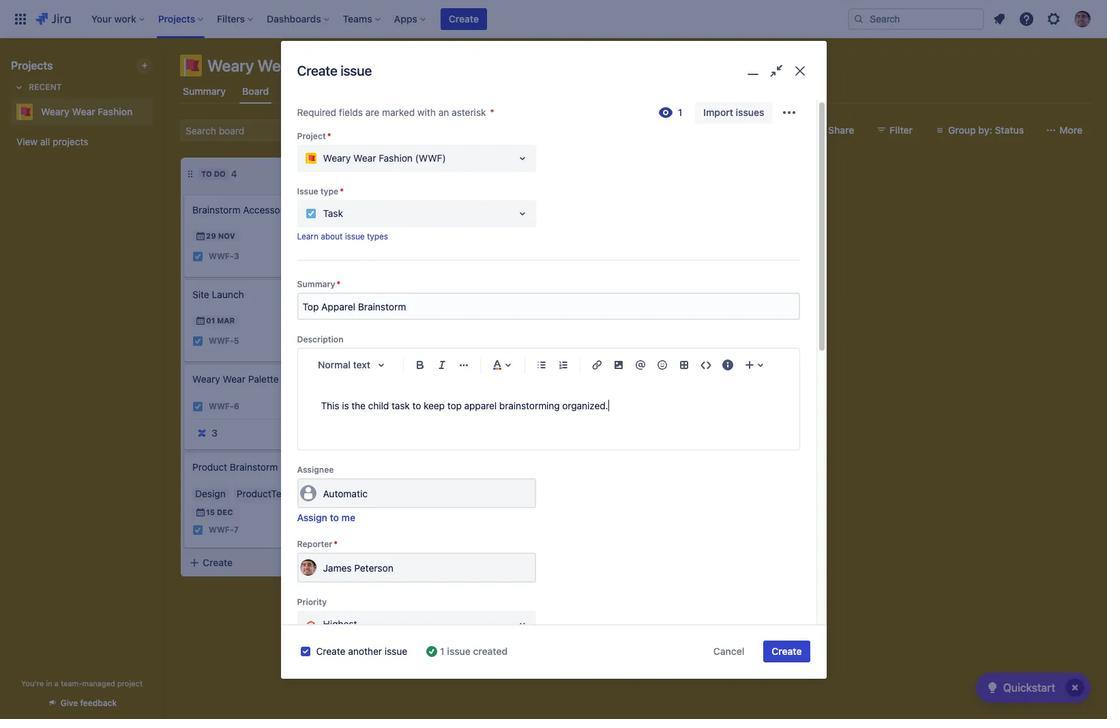 Task type: vqa. For each thing, say whether or not it's contained in the screenshot.
MANAGED
yes



Task type: locate. For each thing, give the bounding box(es) containing it.
wwf-5
[[209, 336, 239, 346]]

0 horizontal spatial design
[[385, 204, 415, 216]]

minimize image
[[743, 61, 763, 81]]

progress
[[404, 169, 446, 178]]

asterisk
[[452, 106, 486, 118]]

1 horizontal spatial create button
[[441, 8, 487, 30]]

to right task
[[413, 400, 421, 412]]

fashion up required on the left top
[[299, 56, 356, 75]]

0 vertical spatial task image
[[385, 289, 396, 300]]

wwf- inside "link"
[[401, 393, 426, 404]]

* down learn about issue types
[[337, 279, 341, 290]]

01 march 2024 image
[[195, 315, 206, 326], [195, 315, 206, 326]]

is
[[342, 400, 349, 412]]

info panel image
[[720, 357, 736, 373]]

the down progress
[[418, 204, 432, 216]]

text
[[353, 359, 371, 371]]

Search field
[[848, 8, 985, 30]]

weary wear fashion
[[207, 56, 356, 75], [41, 106, 133, 117]]

brainstorm up 29 nov
[[192, 204, 241, 216]]

2 vertical spatial create button
[[764, 641, 810, 663]]

an
[[439, 106, 449, 118]]

wwf-
[[209, 251, 234, 262], [401, 290, 426, 300], [209, 336, 234, 346], [401, 393, 426, 404], [209, 402, 234, 412], [209, 525, 234, 535]]

wwf- down 30 nov
[[401, 393, 426, 404]]

create inside "primary" element
[[449, 13, 479, 24]]

0 vertical spatial design
[[385, 204, 415, 216]]

weary up board
[[207, 56, 254, 75]]

weary down in progress 2
[[435, 204, 463, 216]]

0 vertical spatial open image
[[514, 205, 531, 222]]

create another issue
[[316, 646, 407, 657]]

create button inside "dialog"
[[764, 641, 810, 663]]

2 down 30 nov
[[426, 393, 431, 404]]

2 open image from the top
[[514, 616, 531, 633]]

weary
[[207, 56, 254, 75], [41, 106, 70, 117], [323, 152, 351, 164], [435, 204, 463, 216], [192, 373, 220, 385]]

issue left created
[[447, 646, 471, 657]]

bold ⌘b image
[[412, 357, 428, 373]]

managed
[[82, 679, 115, 688]]

1 vertical spatial 1
[[440, 646, 445, 657]]

james peterson image
[[321, 119, 343, 141], [336, 248, 352, 265], [336, 333, 352, 349], [300, 560, 316, 576]]

weary wear fashion (wwf)
[[323, 152, 446, 164]]

give feedback
[[61, 698, 117, 708]]

task image for wwf-1
[[385, 289, 396, 300]]

1 vertical spatial summary
[[297, 279, 335, 290]]

search image
[[854, 13, 865, 24]]

1 open image from the top
[[514, 205, 531, 222]]

0 horizontal spatial create button
[[181, 551, 365, 575]]

this
[[321, 400, 339, 412]]

1 horizontal spatial nov
[[411, 373, 428, 382]]

wwf- down the '01 mar'
[[209, 336, 234, 346]]

summary
[[183, 85, 226, 97], [297, 279, 335, 290]]

project *
[[297, 131, 331, 141]]

summary down learn
[[297, 279, 335, 290]]

task image for wwf-7
[[192, 525, 203, 536]]

james peterson image for 1
[[528, 287, 545, 303]]

product left listing
[[385, 327, 420, 338]]

wwf-2
[[401, 393, 431, 404]]

product up 15
[[192, 461, 227, 473]]

0 vertical spatial fashion
[[299, 56, 356, 75]]

open image
[[514, 205, 531, 222], [514, 616, 531, 633]]

check image
[[984, 680, 1001, 696]]

task image left wwf-1 link at the top of the page
[[385, 289, 396, 300]]

2 right progress
[[452, 168, 457, 179]]

view
[[16, 136, 38, 147]]

* right project
[[327, 131, 331, 141]]

product listing design silos
[[385, 327, 508, 338]]

1 vertical spatial open image
[[514, 616, 531, 633]]

summary inside tab list
[[183, 85, 226, 97]]

1 horizontal spatial product
[[385, 327, 420, 338]]

brainstorming
[[499, 400, 560, 412]]

task image left wwf-3 link
[[192, 251, 203, 262]]

0 vertical spatial summary
[[183, 85, 226, 97]]

0 vertical spatial nov
[[218, 231, 235, 240]]

nov for 30 nov
[[411, 373, 428, 382]]

mar
[[217, 316, 235, 325]]

wwf-6 link
[[209, 401, 239, 413]]

29 nov
[[206, 231, 235, 240]]

task image left the wwf-2 "link"
[[385, 393, 396, 404]]

none text field inside create issue "dialog"
[[299, 294, 799, 319]]

1 vertical spatial to
[[330, 512, 339, 524]]

wear inside create issue "dialog"
[[354, 152, 376, 164]]

0 horizontal spatial task image
[[192, 401, 203, 412]]

0 horizontal spatial the
[[352, 400, 366, 412]]

2 inside "link"
[[426, 393, 431, 404]]

accessories
[[243, 204, 296, 216]]

to
[[413, 400, 421, 412], [330, 512, 339, 524]]

wwf-1 link
[[401, 289, 430, 301]]

james peterson image down required on the left top
[[321, 119, 343, 141]]

task image down 15 december 2023 icon
[[192, 525, 203, 536]]

issue up 'fields'
[[341, 63, 372, 79]]

* for project *
[[327, 131, 331, 141]]

task image left wwf-5 link
[[192, 336, 203, 347]]

fashion inside create issue "dialog"
[[379, 152, 413, 164]]

1 horizontal spatial 1
[[440, 646, 445, 657]]

bullet list ⌘⇧8 image
[[533, 357, 550, 373]]

wear down are
[[354, 152, 376, 164]]

marked
[[382, 106, 415, 118]]

1 horizontal spatial task image
[[385, 289, 396, 300]]

task image
[[385, 289, 396, 300], [192, 401, 203, 412]]

wwf- for 2
[[401, 393, 426, 404]]

0 vertical spatial to
[[413, 400, 421, 412]]

4
[[231, 168, 237, 179]]

design up types
[[385, 204, 415, 216]]

0 horizontal spatial nov
[[218, 231, 235, 240]]

are
[[366, 106, 380, 118]]

0 vertical spatial create button
[[441, 8, 487, 30]]

1 vertical spatial brainstorm
[[230, 461, 278, 473]]

to
[[201, 169, 212, 178]]

0 vertical spatial james peterson image
[[528, 287, 545, 303]]

nov right 30
[[411, 373, 428, 382]]

normal text button
[[311, 350, 397, 380]]

normal text
[[318, 359, 371, 371]]

Description - Main content area, start typing to enter text. text field
[[321, 398, 776, 414]]

0 vertical spatial brainstorm
[[192, 204, 241, 216]]

fashion up 'in'
[[379, 152, 413, 164]]

* right asterisk
[[490, 106, 495, 118]]

do
[[214, 169, 226, 178]]

james peterson image down reporter
[[300, 560, 316, 576]]

create issue
[[297, 63, 372, 79]]

james peterson image for 2
[[528, 390, 545, 407]]

fashion up view all projects link
[[98, 106, 133, 117]]

wwf- up listing
[[401, 290, 426, 300]]

1 horizontal spatial 2
[[452, 168, 457, 179]]

additions
[[281, 373, 323, 385]]

1 horizontal spatial weary wear fashion
[[207, 56, 356, 75]]

exit full screen image
[[767, 61, 787, 81]]

(wwf)
[[415, 152, 446, 164]]

child
[[368, 400, 389, 412]]

Search board text field
[[182, 121, 285, 140]]

0 horizontal spatial to
[[330, 512, 339, 524]]

task image for wwf-6
[[192, 401, 203, 412]]

learn
[[297, 231, 319, 241]]

brainstorm up dec
[[230, 461, 278, 473]]

wwf- down weary wear palette additions
[[209, 402, 234, 412]]

2 vertical spatial fashion
[[379, 152, 413, 164]]

2 horizontal spatial fashion
[[379, 152, 413, 164]]

0 horizontal spatial product
[[192, 461, 227, 473]]

table image
[[676, 357, 692, 373]]

all
[[40, 136, 50, 147]]

wear
[[258, 56, 295, 75], [72, 106, 95, 117], [354, 152, 376, 164], [465, 204, 488, 216], [223, 373, 246, 385]]

wwf- down 15 dec
[[209, 525, 234, 535]]

assignee
[[297, 465, 334, 475]]

issue right another
[[385, 646, 407, 657]]

1 vertical spatial design
[[454, 327, 485, 338]]

wwf- down 29 nov
[[209, 251, 234, 262]]

1 left created
[[440, 646, 445, 657]]

create button inside "primary" element
[[441, 8, 487, 30]]

1 vertical spatial 2
[[426, 393, 431, 404]]

dec
[[217, 508, 233, 517]]

assign to me
[[297, 512, 355, 524]]

task image left wwf-6 link
[[192, 401, 203, 412]]

wear left site
[[465, 204, 488, 216]]

view all projects
[[16, 136, 88, 147]]

0 vertical spatial product
[[385, 327, 420, 338]]

board
[[242, 85, 269, 97]]

dismiss quickstart image
[[1064, 677, 1086, 699]]

recent
[[29, 82, 62, 92]]

wear up 6
[[223, 373, 246, 385]]

weary down project *
[[323, 152, 351, 164]]

nov for 29 nov
[[218, 231, 235, 240]]

0 horizontal spatial 2
[[426, 393, 431, 404]]

1 james peterson image from the top
[[528, 287, 545, 303]]

* right reporter
[[334, 539, 338, 550]]

2 horizontal spatial create button
[[764, 641, 810, 663]]

highest
[[323, 618, 357, 630]]

numbered list ⌘⇧7 image
[[555, 357, 571, 373]]

open image for task
[[514, 205, 531, 222]]

to left me
[[330, 512, 339, 524]]

you're
[[21, 679, 44, 688]]

1 horizontal spatial summary
[[297, 279, 335, 290]]

james peterson image right highest image
[[336, 333, 352, 349]]

the
[[418, 204, 432, 216], [352, 400, 366, 412]]

required
[[297, 106, 336, 118]]

wwf- for 6
[[209, 402, 234, 412]]

1 horizontal spatial the
[[418, 204, 432, 216]]

0 horizontal spatial weary wear fashion
[[41, 106, 133, 117]]

01
[[206, 316, 215, 325]]

6
[[234, 402, 239, 412]]

None text field
[[299, 294, 799, 319]]

1 vertical spatial james peterson image
[[528, 390, 545, 407]]

weary wear palette additions
[[192, 373, 323, 385]]

task image
[[192, 251, 203, 262], [192, 336, 203, 347], [385, 393, 396, 404], [192, 525, 203, 536]]

nov right 29
[[218, 231, 235, 240]]

open image for highest
[[514, 616, 531, 633]]

summary up search board text field
[[183, 85, 226, 97]]

italic ⌘i image
[[434, 357, 450, 373]]

task image for wwf-5
[[192, 336, 203, 347]]

nov
[[218, 231, 235, 240], [411, 373, 428, 382]]

another
[[348, 646, 382, 657]]

weary up wwf-6
[[192, 373, 220, 385]]

fields
[[339, 106, 363, 118]]

issue type *
[[297, 186, 344, 196]]

1 vertical spatial fashion
[[98, 106, 133, 117]]

0 vertical spatial 1
[[426, 290, 430, 300]]

product for product listing design silos
[[385, 327, 420, 338]]

weary wear fashion up view all projects link
[[41, 106, 133, 117]]

task image for wwf-2
[[385, 393, 396, 404]]

29 november 2023 image
[[195, 231, 206, 242], [195, 231, 206, 242]]

summary inside create issue "dialog"
[[297, 279, 335, 290]]

1 horizontal spatial to
[[413, 400, 421, 412]]

5
[[234, 336, 239, 346]]

1 vertical spatial task image
[[192, 401, 203, 412]]

highest image
[[321, 251, 332, 262], [513, 289, 524, 300], [513, 393, 524, 404], [340, 525, 351, 536]]

weary wear fashion link
[[11, 98, 147, 126]]

james peterson image
[[528, 287, 545, 303], [528, 390, 545, 407]]

the right is
[[352, 400, 366, 412]]

the inside description - main content area, start typing to enter text. text box
[[352, 400, 366, 412]]

1 vertical spatial nov
[[411, 373, 428, 382]]

0 horizontal spatial summary
[[183, 85, 226, 97]]

2 james peterson image from the top
[[528, 390, 545, 407]]

1 vertical spatial product
[[192, 461, 227, 473]]

issue
[[341, 63, 372, 79], [345, 231, 365, 241], [385, 646, 407, 657], [447, 646, 471, 657]]

tab list
[[172, 79, 1099, 104]]

with
[[418, 106, 436, 118]]

1 inside create issue "dialog"
[[440, 646, 445, 657]]

team-
[[61, 679, 82, 688]]

wwf-3
[[209, 251, 239, 262]]

top
[[447, 400, 462, 412]]

jira image
[[35, 11, 71, 27], [35, 11, 71, 27]]

1 vertical spatial the
[[352, 400, 366, 412]]

product for product brainstorm
[[192, 461, 227, 473]]

0 vertical spatial 2
[[452, 168, 457, 179]]

link image
[[589, 357, 605, 373]]

apparel
[[464, 400, 497, 412]]

weary wear fashion up board
[[207, 56, 356, 75]]

1 up listing
[[426, 290, 430, 300]]

create banner
[[0, 0, 1107, 38]]

design left the silos
[[454, 327, 485, 338]]



Task type: describe. For each thing, give the bounding box(es) containing it.
highest image for wwf-3
[[321, 251, 332, 262]]

* for summary *
[[337, 279, 341, 290]]

wwf-6
[[209, 402, 239, 412]]

wwf-5 link
[[209, 335, 239, 347]]

to inside assign to me button
[[330, 512, 339, 524]]

wwf-3 link
[[209, 251, 239, 262]]

required fields are marked with an asterisk *
[[297, 106, 495, 118]]

1 issue created
[[440, 646, 508, 657]]

projects
[[11, 59, 53, 72]]

* for reporter *
[[334, 539, 338, 550]]

wwf-7
[[209, 525, 239, 535]]

automatic image
[[300, 485, 316, 502]]

import issues
[[704, 106, 765, 118]]

0 horizontal spatial fashion
[[98, 106, 133, 117]]

wwf-7 link
[[209, 524, 239, 536]]

project
[[297, 131, 326, 141]]

give
[[61, 698, 78, 708]]

more formatting image
[[455, 357, 472, 373]]

1 vertical spatial create button
[[181, 551, 365, 575]]

automatic
[[323, 488, 368, 499]]

about
[[321, 231, 343, 241]]

learn about issue types link
[[297, 231, 388, 241]]

site
[[491, 204, 506, 216]]

emoji image
[[654, 357, 670, 373]]

types
[[367, 231, 388, 241]]

add image, video, or file image
[[610, 357, 627, 373]]

quickstart button
[[976, 673, 1091, 703]]

give feedback button
[[39, 692, 125, 714]]

issue left types
[[345, 231, 365, 241]]

1 horizontal spatial fashion
[[299, 56, 356, 75]]

wwf- for 1
[[401, 290, 426, 300]]

0 horizontal spatial 1
[[426, 290, 430, 300]]

wwf-1
[[401, 290, 430, 300]]

james peterson image down learn about issue types "link"
[[336, 248, 352, 265]]

view all projects link
[[11, 130, 153, 154]]

feedback
[[80, 698, 117, 708]]

me
[[342, 512, 355, 524]]

cancel
[[714, 646, 745, 657]]

created
[[473, 646, 508, 657]]

palette
[[248, 373, 279, 385]]

priority
[[297, 597, 327, 608]]

organized.
[[563, 400, 608, 412]]

1 horizontal spatial design
[[454, 327, 485, 338]]

a
[[54, 679, 59, 688]]

wwf-2 link
[[401, 393, 431, 404]]

15
[[206, 508, 215, 517]]

0 vertical spatial weary wear fashion
[[207, 56, 356, 75]]

launch
[[212, 289, 244, 300]]

medium image
[[340, 401, 351, 412]]

create issue dialog
[[281, 41, 827, 719]]

summary for summary *
[[297, 279, 335, 290]]

highest image
[[321, 336, 332, 347]]

in progress 2
[[394, 168, 457, 179]]

quickstart
[[1004, 682, 1056, 694]]

site launch
[[192, 289, 244, 300]]

0 vertical spatial the
[[418, 204, 432, 216]]

project
[[117, 679, 143, 688]]

james peterson
[[323, 562, 394, 574]]

wear up board
[[258, 56, 295, 75]]

reporter
[[297, 539, 333, 550]]

29
[[206, 231, 216, 240]]

primary element
[[8, 0, 848, 38]]

type
[[321, 186, 339, 196]]

learn about issue types
[[297, 231, 388, 241]]

product brainstorm
[[192, 461, 278, 473]]

keep
[[424, 400, 445, 412]]

open image
[[514, 150, 531, 166]]

issue inside 1 issue created link
[[447, 646, 471, 657]]

code snippet image
[[698, 357, 714, 373]]

task
[[323, 207, 343, 219]]

listing
[[422, 327, 452, 338]]

15 dec
[[206, 508, 233, 517]]

brainstorm accessories
[[192, 204, 296, 216]]

assign
[[297, 512, 327, 524]]

in
[[394, 169, 402, 178]]

task image for wwf-3
[[192, 251, 203, 262]]

mention image
[[632, 357, 649, 373]]

issues
[[736, 106, 765, 118]]

more image
[[781, 104, 797, 121]]

issue
[[297, 186, 318, 196]]

wwf- for 3
[[209, 251, 234, 262]]

30 nov
[[398, 373, 428, 382]]

* right type
[[340, 186, 344, 196]]

wwf- for 7
[[209, 525, 234, 535]]

highest image for wwf-2
[[513, 393, 524, 404]]

15 december 2023 image
[[195, 507, 206, 518]]

7
[[234, 525, 239, 535]]

this is the child task to keep top apparel brainstorming organized.
[[321, 400, 608, 412]]

highest image for wwf-1
[[513, 289, 524, 300]]

import
[[704, 106, 734, 118]]

silos
[[487, 327, 508, 338]]

15 december 2023 image
[[195, 507, 206, 518]]

task
[[392, 400, 410, 412]]

weary inside create issue "dialog"
[[323, 152, 351, 164]]

tab list containing board
[[172, 79, 1099, 104]]

summary for summary
[[183, 85, 226, 97]]

design the weary wear site
[[385, 204, 506, 216]]

to inside description - main content area, start typing to enter text. text box
[[413, 400, 421, 412]]

weary down recent
[[41, 106, 70, 117]]

you're in a team-managed project
[[21, 679, 143, 688]]

wwf- for 5
[[209, 336, 234, 346]]

1 vertical spatial weary wear fashion
[[41, 106, 133, 117]]

01 mar
[[206, 316, 235, 325]]

1 issue created link
[[440, 645, 508, 658]]

discard & close image
[[791, 61, 810, 81]]

wear up view all projects link
[[72, 106, 95, 117]]

to do 4
[[201, 168, 237, 179]]

in
[[46, 679, 52, 688]]

projects
[[53, 136, 88, 147]]

summary link
[[180, 79, 229, 104]]

30
[[398, 373, 409, 382]]

collapse recent projects image
[[11, 79, 27, 96]]



